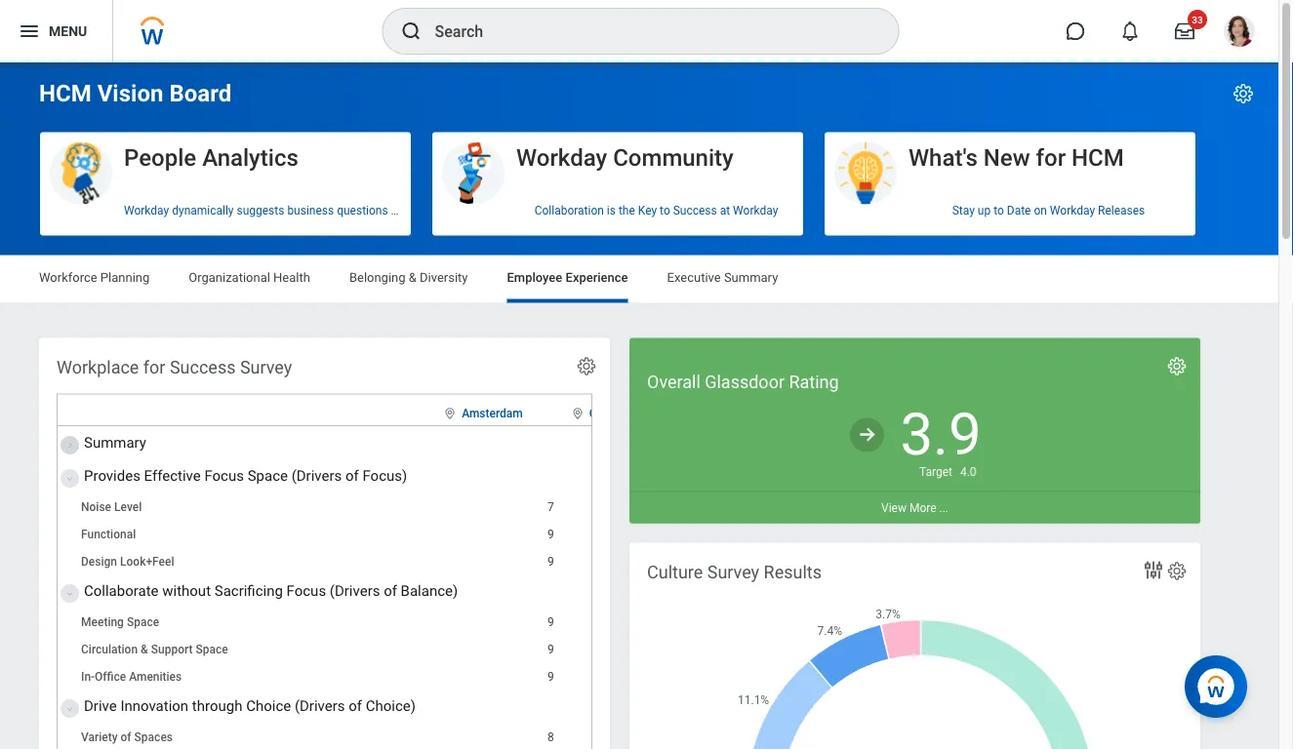 Task type: locate. For each thing, give the bounding box(es) containing it.
(drivers left balance)
[[330, 583, 380, 600]]

on
[[426, 204, 439, 218], [1034, 204, 1048, 218]]

workday up "collaboration"
[[517, 144, 608, 171]]

8
[[657, 555, 664, 569], [548, 731, 554, 745]]

innovation
[[120, 698, 189, 715]]

0 horizontal spatial 8
[[548, 731, 554, 745]]

1 vertical spatial summary
[[84, 434, 146, 451]]

of left balance)
[[384, 583, 397, 600]]

menu
[[49, 23, 87, 39]]

survey right culture in the bottom right of the page
[[708, 562, 760, 583]]

summary right executive
[[724, 270, 779, 285]]

1 vertical spatial success
[[170, 357, 236, 378]]

collapse image down expand image
[[62, 467, 73, 491]]

(drivers for space
[[292, 467, 342, 484]]

0 horizontal spatial &
[[141, 643, 148, 657]]

(drivers right choice
[[295, 698, 345, 715]]

& left diversity on the left top of page
[[409, 270, 417, 285]]

summary up provides
[[84, 434, 146, 451]]

5 9 from the top
[[548, 670, 554, 684]]

choice)
[[366, 698, 416, 715]]

1 horizontal spatial on
[[1034, 204, 1048, 218]]

to right up
[[994, 204, 1005, 218]]

0 vertical spatial space
[[248, 467, 288, 484]]

workplace for success survey element
[[39, 338, 1294, 750]]

key
[[638, 204, 657, 218]]

1 horizontal spatial location image
[[570, 407, 586, 420]]

1 horizontal spatial &
[[409, 270, 417, 285]]

focus right effective
[[204, 467, 244, 484]]

space right support
[[196, 643, 228, 657]]

7
[[548, 501, 554, 514], [657, 528, 664, 542]]

for inside 'button'
[[1036, 144, 1066, 171]]

employee experience
[[507, 270, 628, 285]]

collaboration is the key to success at workday link
[[433, 196, 804, 226]]

on right date
[[1034, 204, 1048, 218]]

2 collapse image from the top
[[62, 583, 73, 606]]

space
[[248, 467, 288, 484], [127, 616, 159, 629], [196, 643, 228, 657]]

sacrificing
[[215, 583, 283, 600]]

people analytics
[[124, 144, 299, 171]]

1 location image from the left
[[443, 407, 458, 420]]

rating
[[789, 372, 839, 393]]

1 horizontal spatial hcm
[[1072, 144, 1125, 171]]

more
[[910, 501, 937, 515]]

design
[[81, 555, 117, 569]]

3 9 from the top
[[548, 616, 554, 629]]

in-office amenities
[[81, 670, 182, 684]]

& inside workplace for success survey element
[[141, 643, 148, 657]]

2 on from the left
[[1034, 204, 1048, 218]]

design look+feel
[[81, 555, 174, 569]]

1 vertical spatial (drivers
[[330, 583, 380, 600]]

1 vertical spatial space
[[127, 616, 159, 629]]

0 vertical spatial 7
[[548, 501, 554, 514]]

9 for space
[[548, 616, 554, 629]]

0 horizontal spatial summary
[[84, 434, 146, 451]]

33 button
[[1164, 10, 1208, 53]]

noise
[[81, 501, 111, 514]]

0 vertical spatial hcm
[[39, 80, 91, 107]]

based
[[391, 204, 423, 218]]

focus right sacrificing
[[287, 583, 326, 600]]

0 horizontal spatial for
[[143, 357, 165, 378]]

organizational
[[189, 270, 270, 285]]

space for support
[[196, 643, 228, 657]]

profile logan mcneil image
[[1224, 16, 1256, 51]]

look+feel
[[120, 555, 174, 569]]

4 9 from the top
[[548, 643, 554, 657]]

justify image
[[18, 20, 41, 43]]

1 vertical spatial &
[[141, 643, 148, 657]]

stay up to date on workday releases link
[[825, 196, 1196, 226]]

9
[[548, 528, 554, 542], [548, 555, 554, 569], [548, 616, 554, 629], [548, 643, 554, 657], [548, 670, 554, 684]]

workday inside button
[[517, 144, 608, 171]]

on inside stay up to date on workday releases link
[[1034, 204, 1048, 218]]

configure and view chart data image
[[1142, 559, 1166, 582]]

space right effective
[[248, 467, 288, 484]]

(drivers for focus
[[330, 583, 380, 600]]

(drivers left focus)
[[292, 467, 342, 484]]

of left choice)
[[349, 698, 362, 715]]

workday down people
[[124, 204, 169, 218]]

summary
[[724, 270, 779, 285], [84, 434, 146, 451]]

collapse image
[[62, 467, 73, 491], [62, 583, 73, 606], [62, 698, 73, 721]]

through
[[192, 698, 243, 715]]

on left "your"
[[426, 204, 439, 218]]

Search Workday  search field
[[435, 10, 859, 53]]

executive
[[668, 270, 721, 285]]

health
[[274, 270, 310, 285]]

0 vertical spatial (drivers
[[292, 467, 342, 484]]

0 horizontal spatial success
[[170, 357, 236, 378]]

1 horizontal spatial 8
[[657, 555, 664, 569]]

your
[[442, 204, 464, 218]]

expand image
[[59, 442, 82, 454]]

for right 'new'
[[1036, 144, 1066, 171]]

menu banner
[[0, 0, 1279, 62]]

workday left 'releases'
[[1051, 204, 1096, 218]]

configure workplace for success survey image
[[576, 356, 598, 377]]

workday
[[517, 144, 608, 171], [124, 204, 169, 218], [733, 204, 779, 218], [1051, 204, 1096, 218]]

1 on from the left
[[426, 204, 439, 218]]

collapse image for provides effective focus space (drivers of focus)
[[62, 467, 73, 491]]

0 horizontal spatial on
[[426, 204, 439, 218]]

collapse image left drive
[[62, 698, 73, 721]]

0 horizontal spatial space
[[127, 616, 159, 629]]

0 vertical spatial success
[[673, 204, 717, 218]]

releases
[[1099, 204, 1146, 218]]

1 collapse image from the top
[[62, 467, 73, 491]]

0 horizontal spatial focus
[[204, 467, 244, 484]]

& left support
[[141, 643, 148, 657]]

workday dynamically suggests business questions based on your tenant link
[[40, 196, 501, 226]]

(drivers
[[292, 467, 342, 484], [330, 583, 380, 600], [295, 698, 345, 715]]

1 horizontal spatial for
[[1036, 144, 1066, 171]]

inbox large image
[[1176, 21, 1195, 41]]

2 vertical spatial (drivers
[[295, 698, 345, 715]]

0 vertical spatial &
[[409, 270, 417, 285]]

collapse image left collaborate
[[62, 583, 73, 606]]

people
[[124, 144, 197, 171]]

configure this page image
[[1232, 82, 1256, 105]]

1 horizontal spatial summary
[[724, 270, 779, 285]]

2 vertical spatial collapse image
[[62, 698, 73, 721]]

1 vertical spatial 7
[[657, 528, 664, 542]]

hcm
[[39, 80, 91, 107], [1072, 144, 1125, 171]]

of for choice)
[[349, 698, 362, 715]]

for right workplace
[[143, 357, 165, 378]]

of for focus)
[[346, 467, 359, 484]]

new
[[984, 144, 1031, 171]]

9 for &
[[548, 643, 554, 657]]

hcm up 'releases'
[[1072, 144, 1125, 171]]

collapse image for drive innovation through choice (drivers of choice)
[[62, 698, 73, 721]]

0 vertical spatial for
[[1036, 144, 1066, 171]]

space up circulation & support space
[[127, 616, 159, 629]]

location image left chicago
[[570, 407, 586, 420]]

office
[[95, 670, 126, 684]]

of left focus)
[[346, 467, 359, 484]]

&
[[409, 270, 417, 285], [141, 643, 148, 657]]

survey down organizational health
[[240, 357, 292, 378]]

1 vertical spatial collapse image
[[62, 583, 73, 606]]

2 location image from the left
[[570, 407, 586, 420]]

without
[[162, 583, 211, 600]]

location image left amsterdam
[[443, 407, 458, 420]]

meeting
[[81, 616, 124, 629]]

2 9 from the top
[[548, 555, 554, 569]]

column header
[[58, 395, 435, 426]]

overall glassdoor rating
[[647, 372, 839, 393]]

the
[[619, 204, 635, 218]]

meeting space
[[81, 616, 159, 629]]

business
[[287, 204, 334, 218]]

to right key
[[660, 204, 671, 218]]

location image for chicago
[[570, 407, 586, 420]]

is
[[607, 204, 616, 218]]

1 horizontal spatial 7
[[657, 528, 664, 542]]

1 vertical spatial hcm
[[1072, 144, 1125, 171]]

tab list
[[20, 256, 1260, 303]]

provides
[[84, 467, 141, 484]]

1 horizontal spatial to
[[994, 204, 1005, 218]]

amenities
[[129, 670, 182, 684]]

workday dynamically suggests business questions based on your tenant
[[124, 204, 501, 218]]

survey
[[240, 357, 292, 378], [708, 562, 760, 583]]

0 vertical spatial collapse image
[[62, 467, 73, 491]]

1 horizontal spatial focus
[[287, 583, 326, 600]]

what's
[[909, 144, 978, 171]]

2 vertical spatial space
[[196, 643, 228, 657]]

people analytics button
[[40, 132, 411, 206]]

success left at
[[673, 204, 717, 218]]

2 horizontal spatial space
[[248, 467, 288, 484]]

of
[[346, 467, 359, 484], [384, 583, 397, 600], [349, 698, 362, 715], [121, 731, 131, 745]]

hcm inside 'button'
[[1072, 144, 1125, 171]]

0 horizontal spatial location image
[[443, 407, 458, 420]]

location image
[[443, 407, 458, 420], [570, 407, 586, 420]]

0 vertical spatial summary
[[724, 270, 779, 285]]

success down organizational
[[170, 357, 236, 378]]

1 horizontal spatial space
[[196, 643, 228, 657]]

3 collapse image from the top
[[62, 698, 73, 721]]

hcm down menu
[[39, 80, 91, 107]]

balance)
[[401, 583, 458, 600]]

tab list containing workforce planning
[[20, 256, 1260, 303]]

experience
[[566, 270, 628, 285]]

1 vertical spatial survey
[[708, 562, 760, 583]]

0 horizontal spatial survey
[[240, 357, 292, 378]]

0 horizontal spatial to
[[660, 204, 671, 218]]

up
[[978, 204, 991, 218]]

...
[[940, 501, 949, 515]]



Task type: describe. For each thing, give the bounding box(es) containing it.
amsterdam link
[[462, 403, 523, 420]]

0 vertical spatial focus
[[204, 467, 244, 484]]

neutral good image
[[849, 417, 886, 454]]

chicago link
[[590, 403, 633, 420]]

effective
[[144, 467, 201, 484]]

1 vertical spatial focus
[[287, 583, 326, 600]]

what's new for hcm
[[909, 144, 1125, 171]]

culture survey results element
[[630, 543, 1201, 750]]

circulation & support space
[[81, 643, 228, 657]]

suggests
[[237, 204, 285, 218]]

workday community
[[517, 144, 734, 171]]

belonging
[[349, 270, 406, 285]]

target
[[920, 465, 953, 479]]

2 to from the left
[[994, 204, 1005, 218]]

level
[[114, 501, 142, 514]]

stay
[[953, 204, 975, 218]]

1 vertical spatial 8
[[548, 731, 554, 745]]

choice
[[246, 698, 291, 715]]

view
[[882, 501, 907, 515]]

1 to from the left
[[660, 204, 671, 218]]

0 vertical spatial 8
[[657, 555, 664, 569]]

collapse image for collaborate without sacrificing focus (drivers of balance)
[[62, 583, 73, 606]]

focus)
[[363, 467, 407, 484]]

collaboration
[[535, 204, 604, 218]]

workforce
[[39, 270, 97, 285]]

9 for office
[[548, 670, 554, 684]]

workplace for success survey
[[57, 357, 292, 378]]

culture survey results
[[647, 562, 822, 583]]

organizational health
[[189, 270, 310, 285]]

employee
[[507, 270, 563, 285]]

3.9 target 4.0
[[901, 401, 982, 479]]

collaborate without sacrificing focus (drivers of balance)
[[84, 583, 458, 600]]

location image for amsterdam
[[443, 407, 458, 420]]

notifications large image
[[1121, 21, 1141, 41]]

1 9 from the top
[[548, 528, 554, 542]]

space for focus
[[248, 467, 288, 484]]

what's new for hcm button
[[825, 132, 1196, 206]]

variety of spaces
[[81, 731, 173, 745]]

date
[[1007, 204, 1032, 218]]

workforce planning
[[39, 270, 150, 285]]

workday right at
[[733, 204, 779, 218]]

overall
[[647, 372, 701, 393]]

& for circulation
[[141, 643, 148, 657]]

configure culture survey results image
[[1167, 561, 1188, 582]]

at
[[720, 204, 731, 218]]

community
[[613, 144, 734, 171]]

analytics
[[202, 144, 299, 171]]

chicago
[[590, 407, 633, 420]]

stay up to date on workday releases
[[953, 204, 1146, 218]]

3.9 main content
[[0, 62, 1294, 750]]

collaboration is the key to success at workday
[[535, 204, 779, 218]]

view more ... link
[[630, 491, 1201, 524]]

workplace
[[57, 357, 139, 378]]

1 horizontal spatial success
[[673, 204, 717, 218]]

vision
[[97, 80, 163, 107]]

3.9
[[901, 401, 982, 469]]

circulation
[[81, 643, 138, 657]]

of right variety
[[121, 731, 131, 745]]

view more ...
[[882, 501, 949, 515]]

on inside workday dynamically suggests business questions based on your tenant link
[[426, 204, 439, 218]]

belonging & diversity
[[349, 270, 468, 285]]

0 horizontal spatial 7
[[548, 501, 554, 514]]

1 vertical spatial for
[[143, 357, 165, 378]]

summary inside workplace for success survey element
[[84, 434, 146, 451]]

support
[[151, 643, 193, 657]]

search image
[[400, 20, 423, 43]]

board
[[169, 80, 232, 107]]

column header inside workplace for success survey element
[[58, 395, 435, 426]]

1 horizontal spatial survey
[[708, 562, 760, 583]]

glassdoor
[[705, 372, 785, 393]]

culture
[[647, 562, 703, 583]]

diversity
[[420, 270, 468, 285]]

planning
[[100, 270, 150, 285]]

functional
[[81, 528, 136, 542]]

(drivers for choice
[[295, 698, 345, 715]]

configure image
[[1167, 356, 1188, 377]]

tab list inside '3.9' main content
[[20, 256, 1260, 303]]

0 vertical spatial survey
[[240, 357, 292, 378]]

drive
[[84, 698, 117, 715]]

0 horizontal spatial hcm
[[39, 80, 91, 107]]

results
[[764, 562, 822, 583]]

& for belonging
[[409, 270, 417, 285]]

4.0
[[961, 465, 977, 479]]

amsterdam
[[462, 407, 523, 420]]

drive innovation through choice (drivers of choice)
[[84, 698, 416, 715]]

noise level
[[81, 501, 142, 514]]

provides effective focus space (drivers of focus)
[[84, 467, 407, 484]]

collaborate
[[84, 583, 159, 600]]

variety
[[81, 731, 118, 745]]

questions
[[337, 204, 388, 218]]

9 for look+feel
[[548, 555, 554, 569]]

menu button
[[0, 0, 113, 62]]

workday community button
[[433, 132, 804, 206]]

dynamically
[[172, 204, 234, 218]]

in-
[[81, 670, 95, 684]]

of for balance)
[[384, 583, 397, 600]]

hcm vision board
[[39, 80, 232, 107]]



Task type: vqa. For each thing, say whether or not it's contained in the screenshot.
leftmost P-
no



